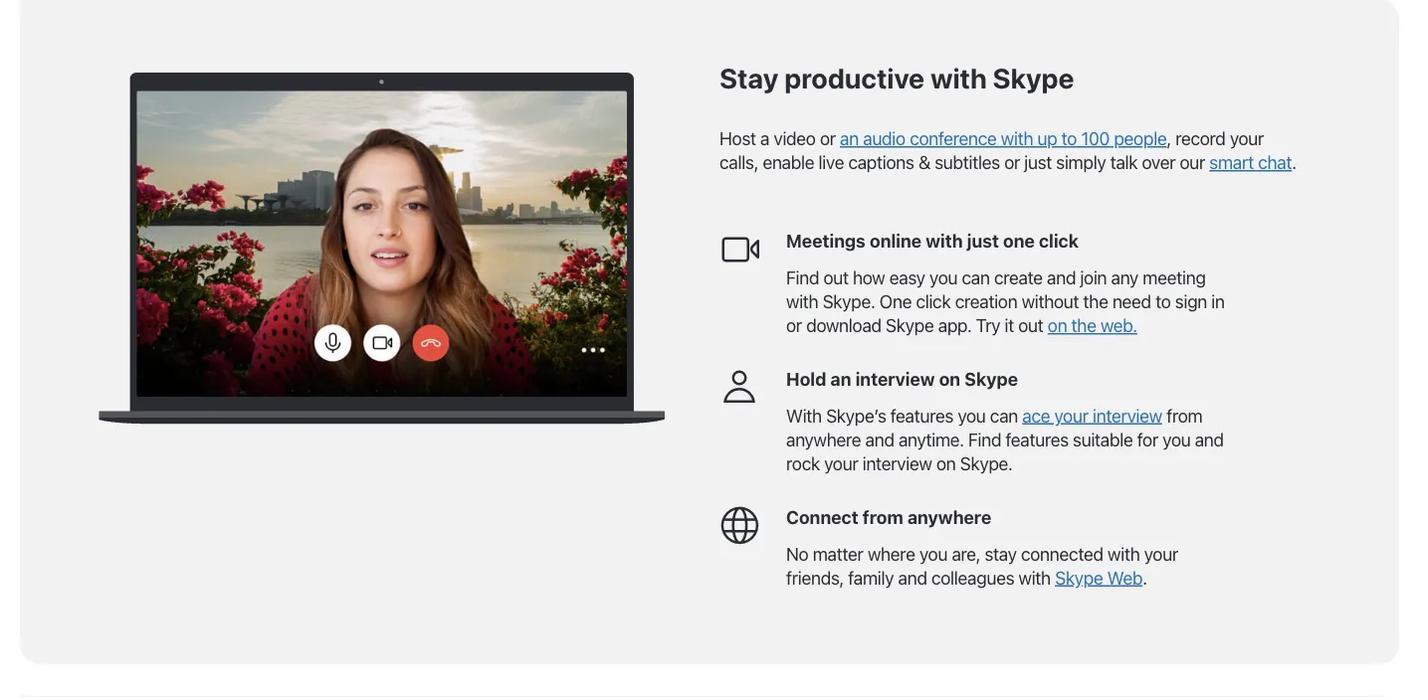 Task type: describe. For each thing, give the bounding box(es) containing it.
hold an interview on skype
[[786, 369, 1018, 390]]

with skype's features you can ace your interview
[[786, 405, 1163, 427]]

with down connected
[[1019, 567, 1051, 589]]

an audio conference with up to 100 people link
[[840, 128, 1167, 149]]

it
[[1005, 315, 1014, 336]]

from inside from anywhere and anytime. find features suitable for you and rock your interview on skype.
[[1167, 405, 1203, 427]]

, record your calls, enable live captions & subtitles or just simply talk over our
[[720, 128, 1264, 173]]

find out how easy you can create and join any meeting with skype. one click creation without the need to sign in or download skype app. try it out
[[786, 267, 1225, 336]]

you inside no matter where you are, stay connected with your friends, family and colleagues with
[[920, 543, 948, 565]]

ace your interview link
[[1023, 405, 1163, 427]]

skype web link
[[1055, 567, 1143, 589]]

over
[[1142, 152, 1176, 173]]

host
[[720, 128, 756, 149]]

host a video or an audio conference with up to 100 people
[[720, 128, 1167, 149]]

anytime.
[[899, 429, 964, 451]]

,
[[1167, 128, 1172, 149]]

hold
[[786, 369, 827, 390]]

and inside no matter where you are, stay connected with your friends, family and colleagues with
[[898, 567, 927, 589]]

subtitles
[[935, 152, 1000, 173]]

live
[[819, 152, 844, 173]]

skype up with skype's features you can ace your interview
[[965, 369, 1018, 390]]

stay
[[720, 61, 779, 94]]

our
[[1180, 152, 1206, 173]]

smart chat link
[[1210, 152, 1292, 173]]

on the web.
[[1048, 315, 1138, 336]]

&
[[919, 152, 931, 173]]

online
[[870, 231, 922, 252]]

from anywhere and anytime. find features suitable for you and rock your interview on skype.
[[786, 405, 1224, 475]]

app.
[[938, 315, 972, 336]]

stay productive with skype
[[720, 61, 1075, 94]]

1 horizontal spatial or
[[820, 128, 836, 149]]

skype's
[[826, 405, 886, 427]]

0 vertical spatial out
[[824, 267, 849, 289]]

skype up the up
[[993, 61, 1075, 94]]

with up conference
[[931, 61, 987, 94]]

need
[[1113, 291, 1152, 312]]

anywhere inside from anywhere and anytime. find features suitable for you and rock your interview on skype.
[[786, 429, 861, 451]]

where
[[868, 543, 915, 565]]

or inside , record your calls, enable live captions & subtitles or just simply talk over our
[[1005, 152, 1020, 173]]

. for smart chat .
[[1292, 152, 1297, 173]]

one
[[1003, 231, 1035, 252]]

ace
[[1023, 405, 1050, 427]]

skype inside find out how easy you can create and join any meeting with skype. one click creation without the need to sign in or download skype app. try it out
[[886, 315, 934, 336]]

and right the for
[[1195, 429, 1224, 451]]

try
[[976, 315, 1001, 336]]

enable
[[763, 152, 815, 173]]

talk
[[1111, 152, 1138, 173]]

in
[[1212, 291, 1225, 312]]

just inside , record your calls, enable live captions & subtitles or just simply talk over our
[[1025, 152, 1052, 173]]

chat
[[1259, 152, 1292, 173]]

with up web
[[1108, 543, 1140, 565]]

100
[[1081, 128, 1110, 149]]

calls,
[[720, 152, 759, 173]]

1 vertical spatial the
[[1072, 315, 1097, 336]]

0 vertical spatial an
[[840, 128, 859, 149]]

with left the up
[[1001, 128, 1034, 149]]

you inside find out how easy you can create and join any meeting with skype. one click creation without the need to sign in or download skype app. try it out
[[930, 267, 958, 289]]

audio
[[863, 128, 906, 149]]

matter
[[813, 543, 864, 565]]

with inside find out how easy you can create and join any meeting with skype. one click creation without the need to sign in or download skype app. try it out
[[786, 291, 819, 312]]

and down skype's
[[866, 429, 895, 451]]

1 horizontal spatial click
[[1039, 231, 1079, 252]]

stay
[[985, 543, 1017, 565]]

1 vertical spatial an
[[831, 369, 852, 390]]

suitable
[[1073, 429, 1133, 451]]

1 vertical spatial can
[[990, 405, 1018, 427]]

meetings
[[786, 231, 866, 252]]

meeting
[[1143, 267, 1206, 289]]

join
[[1080, 267, 1107, 289]]



Task type: vqa. For each thing, say whether or not it's contained in the screenshot.
the an
yes



Task type: locate. For each thing, give the bounding box(es) containing it.
0 vertical spatial features
[[891, 405, 954, 427]]

any
[[1111, 267, 1139, 289]]

1 vertical spatial anywhere
[[908, 507, 992, 528]]

1 horizontal spatial just
[[1025, 152, 1052, 173]]

interview up the for
[[1093, 405, 1163, 427]]

record
[[1176, 128, 1226, 149]]

colleagues
[[932, 567, 1015, 589]]

you right easy
[[930, 267, 958, 289]]

skype. inside from anywhere and anytime. find features suitable for you and rock your interview on skype.
[[960, 453, 1013, 475]]

find
[[786, 267, 819, 289], [969, 429, 1002, 451]]

rock
[[786, 453, 820, 475]]

download
[[806, 315, 882, 336]]

productive
[[785, 61, 925, 94]]

no
[[786, 543, 809, 565]]

up
[[1038, 128, 1058, 149]]

with right the online
[[926, 231, 963, 252]]

how
[[853, 267, 885, 289]]

or up live
[[820, 128, 836, 149]]

skype. up download at the right top of the page
[[823, 291, 876, 312]]

to down meeting
[[1156, 291, 1171, 312]]

interview inside from anywhere and anytime. find features suitable for you and rock your interview on skype.
[[863, 453, 932, 475]]

0 vertical spatial from
[[1167, 405, 1203, 427]]

1 vertical spatial .
[[1143, 567, 1147, 589]]

0 vertical spatial can
[[962, 267, 990, 289]]

you
[[930, 267, 958, 289], [958, 405, 986, 427], [1163, 429, 1191, 451], [920, 543, 948, 565]]

out right "it"
[[1019, 315, 1044, 336]]

skype.
[[823, 291, 876, 312], [960, 453, 1013, 475]]

the down join
[[1084, 291, 1109, 312]]

family
[[848, 567, 894, 589]]

your inside no matter where you are, stay connected with your friends, family and colleagues with
[[1144, 543, 1179, 565]]

1 horizontal spatial to
[[1156, 291, 1171, 312]]

0 vertical spatial or
[[820, 128, 836, 149]]

video
[[774, 128, 816, 149]]

0 vertical spatial skype.
[[823, 291, 876, 312]]

find inside find out how easy you can create and join any meeting with skype. one click creation without the need to sign in or download skype app. try it out
[[786, 267, 819, 289]]

just down the up
[[1025, 152, 1052, 173]]

can inside find out how easy you can create and join any meeting with skype. one click creation without the need to sign in or download skype app. try it out
[[962, 267, 990, 289]]

anywhere up are,
[[908, 507, 992, 528]]

skype
[[993, 61, 1075, 94], [886, 315, 934, 336], [965, 369, 1018, 390], [1055, 567, 1103, 589]]

no matter where you are, stay connected with your friends, family and colleagues with
[[786, 543, 1179, 589]]

0 horizontal spatial skype.
[[823, 291, 876, 312]]

to inside find out how easy you can create and join any meeting with skype. one click creation without the need to sign in or download skype app. try it out
[[1156, 291, 1171, 312]]

web
[[1108, 567, 1143, 589]]

0 horizontal spatial anywhere
[[786, 429, 861, 451]]

easy
[[890, 267, 926, 289]]

on inside from anywhere and anytime. find features suitable for you and rock your interview on skype.
[[937, 453, 956, 475]]

0 horizontal spatial just
[[967, 231, 999, 252]]

web.
[[1101, 315, 1138, 336]]

an up live
[[840, 128, 859, 149]]

your
[[1230, 128, 1264, 149], [1055, 405, 1089, 427], [824, 453, 859, 475], [1144, 543, 1179, 565]]

create
[[994, 267, 1043, 289]]

interview up skype's
[[856, 369, 935, 390]]

captions
[[848, 152, 914, 173]]

can left ace
[[990, 405, 1018, 427]]

skype down the "one"
[[886, 315, 934, 336]]

0 horizontal spatial out
[[824, 267, 849, 289]]

on
[[1048, 315, 1067, 336], [939, 369, 961, 390], [937, 453, 956, 475]]

on the web. link
[[1048, 315, 1138, 336]]

connected
[[1021, 543, 1104, 565]]

and inside find out how easy you can create and join any meeting with skype. one click creation without the need to sign in or download skype app. try it out
[[1047, 267, 1076, 289]]

with up download at the right top of the page
[[786, 291, 819, 312]]

one
[[880, 291, 912, 312]]

0 vertical spatial to
[[1062, 128, 1077, 149]]

0 horizontal spatial find
[[786, 267, 819, 289]]

you up anytime.
[[958, 405, 986, 427]]

1 vertical spatial skype.
[[960, 453, 1013, 475]]

skype down connected
[[1055, 567, 1103, 589]]

skype. inside find out how easy you can create and join any meeting with skype. one click creation without the need to sign in or download skype app. try it out
[[823, 291, 876, 312]]

your right "rock" at the bottom right of page
[[824, 453, 859, 475]]

1 horizontal spatial find
[[969, 429, 1002, 451]]

friends,
[[786, 567, 844, 589]]

click right one
[[1039, 231, 1079, 252]]

out
[[824, 267, 849, 289], [1019, 315, 1044, 336]]

features
[[891, 405, 954, 427], [1006, 429, 1069, 451]]

1 vertical spatial on
[[939, 369, 961, 390]]

out left how
[[824, 267, 849, 289]]

find inside from anywhere and anytime. find features suitable for you and rock your interview on skype.
[[969, 429, 1002, 451]]

to right the up
[[1062, 128, 1077, 149]]

you right the for
[[1163, 429, 1191, 451]]

features inside from anywhere and anytime. find features suitable for you and rock your interview on skype.
[[1006, 429, 1069, 451]]

sign
[[1175, 291, 1208, 312]]

simply
[[1056, 152, 1106, 173]]

0 vertical spatial the
[[1084, 291, 1109, 312]]

for
[[1138, 429, 1159, 451]]

1 horizontal spatial anywhere
[[908, 507, 992, 528]]

or down an audio conference with up to 100 people link
[[1005, 152, 1020, 173]]

find down with skype's features you can ace your interview
[[969, 429, 1002, 451]]

click
[[1039, 231, 1079, 252], [916, 291, 951, 312]]

can
[[962, 267, 990, 289], [990, 405, 1018, 427]]

just left one
[[967, 231, 999, 252]]

1 vertical spatial or
[[1005, 152, 1020, 173]]

2 vertical spatial or
[[786, 315, 802, 336]]

on down without
[[1048, 315, 1067, 336]]

your up skype web .
[[1144, 543, 1179, 565]]

on down anytime.
[[937, 453, 956, 475]]

connect
[[786, 507, 859, 528]]

from right ace your interview "link" at the bottom right of page
[[1167, 405, 1203, 427]]

just
[[1025, 152, 1052, 173], [967, 231, 999, 252]]

people
[[1114, 128, 1167, 149]]

and up without
[[1047, 267, 1076, 289]]

to
[[1062, 128, 1077, 149], [1156, 291, 1171, 312]]

1 horizontal spatial out
[[1019, 315, 1044, 336]]


[[720, 368, 760, 408]]

connect from anywhere
[[786, 507, 992, 528]]

click inside find out how easy you can create and join any meeting with skype. one click creation without the need to sign in or download skype app. try it out
[[916, 291, 951, 312]]

1 vertical spatial from
[[863, 507, 904, 528]]

0 vertical spatial interview
[[856, 369, 935, 390]]

1 vertical spatial features
[[1006, 429, 1069, 451]]

conference
[[910, 128, 997, 149]]

the left web.
[[1072, 315, 1097, 336]]

0 vertical spatial on
[[1048, 315, 1067, 336]]

0 horizontal spatial click
[[916, 291, 951, 312]]

0 vertical spatial just
[[1025, 152, 1052, 173]]

features up anytime.
[[891, 405, 954, 427]]

interview
[[856, 369, 935, 390], [1093, 405, 1163, 427], [863, 453, 932, 475]]

1 vertical spatial to
[[1156, 291, 1171, 312]]

1 vertical spatial out
[[1019, 315, 1044, 336]]

you inside from anywhere and anytime. find features suitable for you and rock your interview on skype.
[[1163, 429, 1191, 451]]

or left download at the right top of the page
[[786, 315, 802, 336]]

or inside find out how easy you can create and join any meeting with skype. one click creation without the need to sign in or download skype app. try it out
[[786, 315, 802, 336]]

a
[[761, 128, 770, 149]]

with
[[786, 405, 822, 427]]

1 vertical spatial find
[[969, 429, 1002, 451]]

and
[[1047, 267, 1076, 289], [866, 429, 895, 451], [1195, 429, 1224, 451], [898, 567, 927, 589]]

0 horizontal spatial .
[[1143, 567, 1147, 589]]

0 vertical spatial find
[[786, 267, 819, 289]]

. for skype web .
[[1143, 567, 1147, 589]]

0 vertical spatial .
[[1292, 152, 1297, 173]]

creation
[[955, 291, 1018, 312]]

1 horizontal spatial from
[[1167, 405, 1203, 427]]

anywhere
[[786, 429, 861, 451], [908, 507, 992, 528]]

and down where
[[898, 567, 927, 589]]

without
[[1022, 291, 1079, 312]]

0 horizontal spatial features
[[891, 405, 954, 427]]

1 vertical spatial click
[[916, 291, 951, 312]]

with
[[931, 61, 987, 94], [1001, 128, 1034, 149], [926, 231, 963, 252], [786, 291, 819, 312], [1108, 543, 1140, 565], [1019, 567, 1051, 589]]


[[720, 506, 760, 546]]

.
[[1292, 152, 1297, 173], [1143, 567, 1147, 589]]

smart chat .
[[1210, 152, 1297, 173]]

the inside find out how easy you can create and join any meeting with skype. one click creation without the need to sign in or download skype app. try it out
[[1084, 291, 1109, 312]]

1 horizontal spatial features
[[1006, 429, 1069, 451]]

2 vertical spatial on
[[937, 453, 956, 475]]

an right hold
[[831, 369, 852, 390]]

your up smart chat link at right top
[[1230, 128, 1264, 149]]

from up where
[[863, 507, 904, 528]]

your inside , record your calls, enable live captions & subtitles or just simply talk over our
[[1230, 128, 1264, 149]]

click up app.
[[916, 291, 951, 312]]

2 vertical spatial interview
[[863, 453, 932, 475]]

or
[[820, 128, 836, 149], [1005, 152, 1020, 173], [786, 315, 802, 336]]

are,
[[952, 543, 981, 565]]

features down ace
[[1006, 429, 1069, 451]]

smart
[[1210, 152, 1254, 173]]

0 horizontal spatial to
[[1062, 128, 1077, 149]]

0 vertical spatial anywhere
[[786, 429, 861, 451]]

0 horizontal spatial or
[[786, 315, 802, 336]]

you left are,
[[920, 543, 948, 565]]

1 horizontal spatial skype.
[[960, 453, 1013, 475]]

an
[[840, 128, 859, 149], [831, 369, 852, 390]]

0 vertical spatial click
[[1039, 231, 1079, 252]]

skype. down with skype's features you can ace your interview
[[960, 453, 1013, 475]]

meetings online with just one click
[[786, 231, 1079, 252]]

on up with skype's features you can ace your interview
[[939, 369, 961, 390]]


[[720, 230, 760, 269]]

1 vertical spatial just
[[967, 231, 999, 252]]

anywhere down with
[[786, 429, 861, 451]]

1 horizontal spatial .
[[1292, 152, 1297, 173]]

skype web .
[[1055, 567, 1147, 589]]

interview down anytime.
[[863, 453, 932, 475]]

the
[[1084, 291, 1109, 312], [1072, 315, 1097, 336]]

your inside from anywhere and anytime. find features suitable for you and rock your interview on skype.
[[824, 453, 859, 475]]

0 horizontal spatial from
[[863, 507, 904, 528]]

can up creation
[[962, 267, 990, 289]]

your right ace
[[1055, 405, 1089, 427]]

find down meetings
[[786, 267, 819, 289]]

2 horizontal spatial or
[[1005, 152, 1020, 173]]

1 vertical spatial interview
[[1093, 405, 1163, 427]]



